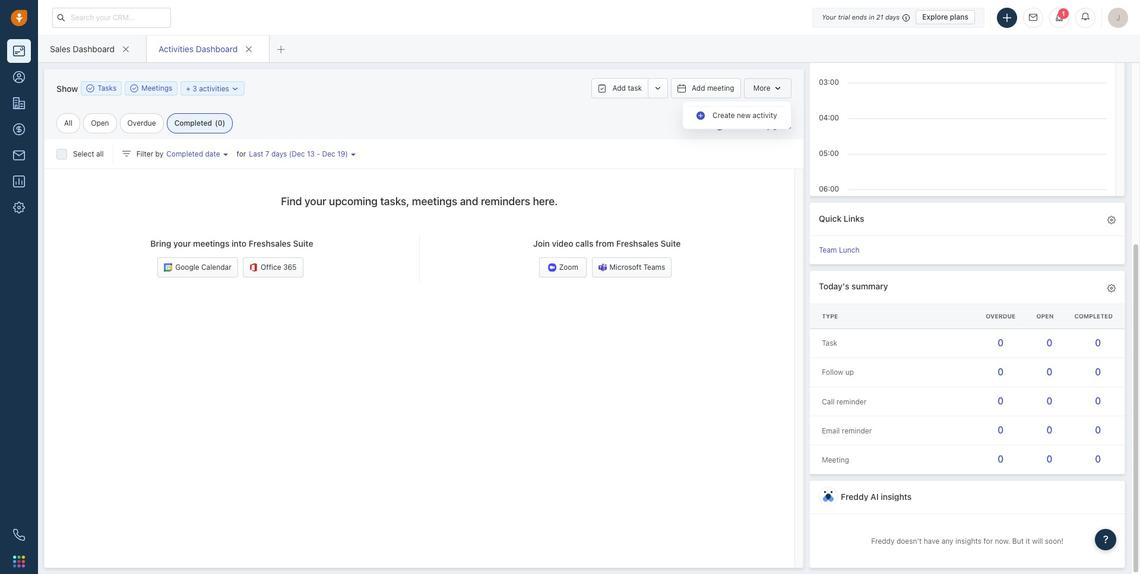 Task type: describe. For each thing, give the bounding box(es) containing it.
your for find
[[305, 195, 326, 208]]

explore plans link
[[916, 10, 975, 24]]

select all
[[73, 150, 104, 159]]

freddy for freddy ai insights
[[841, 492, 868, 502]]

microsoft teams button
[[592, 258, 672, 278]]

but
[[1012, 537, 1024, 546]]

google calendar button
[[158, 258, 238, 278]]

1 vertical spatial for
[[984, 537, 993, 546]]

tasks
[[98, 84, 116, 93]]

activities
[[159, 44, 194, 54]]

call reminder
[[822, 398, 867, 406]]

21
[[876, 13, 883, 21]]

add meeting
[[692, 84, 734, 93]]

and
[[460, 195, 478, 208]]

sales dashboard
[[50, 44, 115, 54]]

now.
[[995, 537, 1010, 546]]

1
[[1062, 10, 1065, 17]]

freshsales for from
[[616, 239, 659, 249]]

summary
[[852, 282, 888, 292]]

add task button
[[592, 78, 648, 99]]

activities dashboard
[[159, 44, 238, 54]]

04:00
[[819, 113, 839, 122]]

05:00
[[819, 149, 839, 158]]

microsoft teams
[[610, 263, 665, 272]]

-
[[317, 150, 320, 159]]

send email image
[[1029, 14, 1037, 22]]

Search your CRM... text field
[[52, 7, 171, 28]]

task
[[628, 84, 642, 93]]

ends
[[852, 13, 867, 21]]

team lunch link
[[819, 245, 1116, 255]]

meetings
[[141, 84, 172, 93]]

meeting
[[707, 84, 734, 93]]

join video calls from freshsales suite
[[533, 239, 681, 249]]

+ 3 activities
[[186, 84, 229, 93]]

0 vertical spatial overdue
[[127, 119, 156, 128]]

trial
[[838, 13, 850, 21]]

will
[[1032, 537, 1043, 546]]

add for add task
[[612, 84, 626, 93]]

19
[[337, 150, 345, 159]]

doesn't
[[897, 537, 922, 546]]

new
[[737, 111, 751, 120]]

explore
[[922, 12, 948, 21]]

teams
[[644, 263, 665, 272]]

lunch
[[839, 246, 860, 255]]

call
[[822, 398, 835, 406]]

1 horizontal spatial insights
[[955, 537, 982, 546]]

email reminder
[[822, 427, 872, 436]]

more button
[[744, 78, 791, 99]]

email
[[822, 427, 840, 436]]

goals
[[773, 122, 791, 131]]

find your upcoming tasks, meetings and reminders here.
[[281, 195, 558, 208]]

links
[[844, 214, 864, 224]]

freshworks switcher image
[[13, 556, 25, 568]]

create new activity
[[713, 111, 777, 120]]

by
[[155, 150, 163, 159]]

0 vertical spatial (
[[215, 119, 218, 128]]

7
[[265, 150, 269, 159]]

up
[[845, 368, 854, 377]]

video
[[552, 239, 573, 249]]

office 365 button
[[243, 258, 303, 278]]

1 link
[[1049, 7, 1070, 28]]

date
[[205, 150, 220, 159]]

add for add meeting
[[692, 84, 705, 93]]

+ 3 activities link
[[186, 83, 239, 94]]

+ 3 activities button
[[181, 81, 245, 96]]

1 horizontal spatial (
[[289, 150, 292, 159]]

dashboard for activities dashboard
[[196, 44, 238, 54]]

your
[[822, 13, 836, 21]]

06:00
[[819, 185, 839, 194]]

today's
[[819, 282, 850, 292]]

ai
[[871, 492, 879, 502]]

freddy doesn't have any insights for now. but it will soon!
[[871, 537, 1064, 546]]

1 horizontal spatial )
[[345, 150, 348, 159]]

1 vertical spatial overdue
[[986, 313, 1016, 320]]

13
[[307, 150, 315, 159]]

+
[[186, 84, 191, 93]]

phone image
[[13, 530, 25, 542]]

reminder for call reminder
[[837, 398, 867, 406]]

upcoming
[[329, 195, 378, 208]]

follow up
[[822, 368, 854, 377]]

1 horizontal spatial open
[[1036, 313, 1054, 320]]

0 vertical spatial insights
[[881, 492, 912, 502]]



Task type: vqa. For each thing, say whether or not it's contained in the screenshot.
the rightmost "Leads"
no



Task type: locate. For each thing, give the bounding box(es) containing it.
1 dashboard from the left
[[73, 44, 115, 54]]

insights right any
[[955, 537, 982, 546]]

0 horizontal spatial insights
[[881, 492, 912, 502]]

team lunch
[[819, 246, 860, 255]]

0 vertical spatial freddy
[[841, 492, 868, 502]]

1 horizontal spatial add
[[692, 84, 705, 93]]

0 horizontal spatial add
[[612, 84, 626, 93]]

more button
[[744, 78, 791, 99]]

0 horizontal spatial suite
[[293, 239, 313, 249]]

more
[[753, 84, 771, 93]]

completed date
[[166, 150, 220, 159]]

join
[[533, 239, 550, 249]]

find
[[281, 195, 302, 208]]

0 horizontal spatial freddy
[[841, 492, 868, 502]]

1 vertical spatial )
[[345, 150, 348, 159]]

2 dec from the left
[[322, 150, 335, 159]]

google
[[175, 263, 199, 272]]

meetings left and
[[412, 195, 457, 208]]

all
[[64, 119, 73, 128]]

your right 'bring'
[[173, 239, 191, 249]]

0 horizontal spatial meetings
[[193, 239, 229, 249]]

1 vertical spatial meetings
[[193, 239, 229, 249]]

your
[[305, 195, 326, 208], [173, 239, 191, 249]]

0 vertical spatial days
[[885, 13, 900, 21]]

freddy for freddy doesn't have any insights for now. but it will soon!
[[871, 537, 895, 546]]

days right '21'
[[885, 13, 900, 21]]

overdue
[[127, 119, 156, 128], [986, 313, 1016, 320]]

reminder for email reminder
[[842, 427, 872, 436]]

for left 'now.'
[[984, 537, 993, 546]]

reminder right "call"
[[837, 398, 867, 406]]

last
[[249, 150, 263, 159]]

0 vertical spatial your
[[305, 195, 326, 208]]

completed for date
[[166, 150, 203, 159]]

3
[[193, 84, 197, 93]]

suite for join video calls from freshsales suite
[[661, 239, 681, 249]]

open
[[91, 119, 109, 128], [1036, 313, 1054, 320]]

dashboard up activities in the left of the page
[[196, 44, 238, 54]]

0 vertical spatial completed
[[174, 119, 212, 128]]

tasks,
[[380, 195, 409, 208]]

)
[[222, 119, 225, 128], [345, 150, 348, 159]]

dec right the -
[[322, 150, 335, 159]]

0 vertical spatial reminder
[[837, 398, 867, 406]]

365
[[283, 263, 297, 272]]

view activity goals link
[[716, 121, 791, 132]]

1 freshsales from the left
[[249, 239, 291, 249]]

suite up teams
[[661, 239, 681, 249]]

1 horizontal spatial meetings
[[412, 195, 457, 208]]

dashboard right 'sales'
[[73, 44, 115, 54]]

0 horizontal spatial your
[[173, 239, 191, 249]]

1 vertical spatial insights
[[955, 537, 982, 546]]

add inside button
[[612, 84, 626, 93]]

1 vertical spatial reminder
[[842, 427, 872, 436]]

03:00
[[819, 78, 839, 87]]

last 7 days ( dec 13 - dec 19 )
[[249, 150, 348, 159]]

1 add from the left
[[612, 84, 626, 93]]

1 horizontal spatial days
[[885, 13, 900, 21]]

freddy left the ai
[[841, 492, 868, 502]]

0 horizontal spatial overdue
[[127, 119, 156, 128]]

show
[[56, 83, 78, 94]]

1 vertical spatial days
[[271, 150, 287, 159]]

1 dec from the left
[[292, 150, 305, 159]]

2 vertical spatial completed
[[1074, 313, 1113, 320]]

1 horizontal spatial freshsales
[[616, 239, 659, 249]]

0 horizontal spatial dec
[[292, 150, 305, 159]]

2 freshsales from the left
[[616, 239, 659, 249]]

1 horizontal spatial dec
[[322, 150, 335, 159]]

add task
[[612, 84, 642, 93]]

sales
[[50, 44, 71, 54]]

task
[[822, 339, 837, 348]]

zoom
[[559, 263, 578, 272]]

have
[[924, 537, 940, 546]]

1 horizontal spatial for
[[984, 537, 993, 546]]

bring your meetings into freshsales suite
[[150, 239, 313, 249]]

activity up the view activity goals
[[753, 111, 777, 120]]

soon!
[[1045, 537, 1064, 546]]

0 vertical spatial for
[[237, 150, 246, 159]]

( up the date at the left
[[215, 119, 218, 128]]

microsoft
[[610, 263, 642, 272]]

office
[[261, 263, 281, 272]]

0 horizontal spatial days
[[271, 150, 287, 159]]

for left last
[[237, 150, 246, 159]]

any
[[942, 537, 954, 546]]

0 vertical spatial activity
[[753, 111, 777, 120]]

insights right the ai
[[881, 492, 912, 502]]

meetings up calendar on the top left of the page
[[193, 239, 229, 249]]

2 add from the left
[[692, 84, 705, 93]]

select
[[73, 150, 94, 159]]

add left 'task'
[[612, 84, 626, 93]]

completed inside button
[[166, 150, 203, 159]]

your right find
[[305, 195, 326, 208]]

1 vertical spatial completed
[[166, 150, 203, 159]]

0 horizontal spatial for
[[237, 150, 246, 159]]

from
[[596, 239, 614, 249]]

0 vertical spatial )
[[222, 119, 225, 128]]

reminders
[[481, 195, 530, 208]]

1 suite from the left
[[293, 239, 313, 249]]

for
[[237, 150, 246, 159], [984, 537, 993, 546]]

in
[[869, 13, 875, 21]]

plans
[[950, 12, 969, 21]]

google calendar
[[175, 263, 231, 272]]

0 horizontal spatial dashboard
[[73, 44, 115, 54]]

calls
[[576, 239, 593, 249]]

completed for (
[[174, 119, 212, 128]]

1 horizontal spatial freddy
[[871, 537, 895, 546]]

activities
[[199, 84, 229, 93]]

0 horizontal spatial )
[[222, 119, 225, 128]]

view
[[727, 122, 744, 131]]

into
[[232, 239, 247, 249]]

today's summary
[[819, 282, 888, 292]]

1 vertical spatial freddy
[[871, 537, 895, 546]]

view activity goals
[[727, 122, 791, 131]]

1 horizontal spatial suite
[[661, 239, 681, 249]]

1 vertical spatial activity
[[746, 122, 771, 131]]

(
[[215, 119, 218, 128], [289, 150, 292, 159]]

suite for bring your meetings into freshsales suite
[[293, 239, 313, 249]]

completed date button
[[163, 149, 237, 159]]

0 link
[[998, 338, 1004, 348], [1047, 338, 1053, 348], [1095, 338, 1101, 348], [998, 367, 1004, 378], [1047, 367, 1053, 378], [1095, 367, 1101, 378], [998, 396, 1004, 407], [1047, 396, 1053, 407], [1095, 396, 1101, 407], [998, 425, 1004, 436], [1047, 425, 1053, 436], [1095, 425, 1101, 436], [998, 454, 1004, 465], [1047, 454, 1053, 465], [1095, 454, 1101, 465]]

type
[[822, 313, 838, 320]]

freshsales up office
[[249, 239, 291, 249]]

1 horizontal spatial overdue
[[986, 313, 1016, 320]]

0 vertical spatial meetings
[[412, 195, 457, 208]]

add
[[612, 84, 626, 93], [692, 84, 705, 93]]

here.
[[533, 195, 558, 208]]

2 suite from the left
[[661, 239, 681, 249]]

dec
[[292, 150, 305, 159], [322, 150, 335, 159]]

meeting
[[822, 456, 849, 465]]

) down activities in the left of the page
[[222, 119, 225, 128]]

suite
[[293, 239, 313, 249], [661, 239, 681, 249]]

quick
[[819, 214, 842, 224]]

freshsales up microsoft teams
[[616, 239, 659, 249]]

zoom button
[[539, 258, 587, 278]]

your for bring
[[173, 239, 191, 249]]

down image
[[231, 85, 239, 93]]

phone element
[[7, 524, 31, 548]]

1 horizontal spatial your
[[305, 195, 326, 208]]

1 vertical spatial your
[[173, 239, 191, 249]]

freddy
[[841, 492, 868, 502], [871, 537, 895, 546]]

dashboard for sales dashboard
[[73, 44, 115, 54]]

suite up 365
[[293, 239, 313, 249]]

dec left 13
[[292, 150, 305, 159]]

0 vertical spatial open
[[91, 119, 109, 128]]

( left 13
[[289, 150, 292, 159]]

filter by
[[136, 150, 163, 159]]

quick links
[[819, 214, 864, 224]]

follow
[[822, 368, 843, 377]]

1 horizontal spatial dashboard
[[196, 44, 238, 54]]

it
[[1026, 537, 1030, 546]]

freshsales for into
[[249, 239, 291, 249]]

activity down "create new activity"
[[746, 122, 771, 131]]

team
[[819, 246, 837, 255]]

office 365
[[261, 263, 297, 272]]

dashboard
[[73, 44, 115, 54], [196, 44, 238, 54]]

reminder right the email
[[842, 427, 872, 436]]

freshsales
[[249, 239, 291, 249], [616, 239, 659, 249]]

2 dashboard from the left
[[196, 44, 238, 54]]

days right "7"
[[271, 150, 287, 159]]

0 horizontal spatial freshsales
[[249, 239, 291, 249]]

reminder
[[837, 398, 867, 406], [842, 427, 872, 436]]

meetings
[[412, 195, 457, 208], [193, 239, 229, 249]]

freddy left doesn't
[[871, 537, 895, 546]]

add inside button
[[692, 84, 705, 93]]

completed ( 0 )
[[174, 119, 225, 128]]

all
[[96, 150, 104, 159]]

1 vertical spatial (
[[289, 150, 292, 159]]

bring
[[150, 239, 171, 249]]

0 horizontal spatial open
[[91, 119, 109, 128]]

add meeting button
[[671, 78, 741, 99]]

1 vertical spatial open
[[1036, 313, 1054, 320]]

explore plans
[[922, 12, 969, 21]]

) right the -
[[345, 150, 348, 159]]

0 horizontal spatial (
[[215, 119, 218, 128]]

add left meeting
[[692, 84, 705, 93]]



